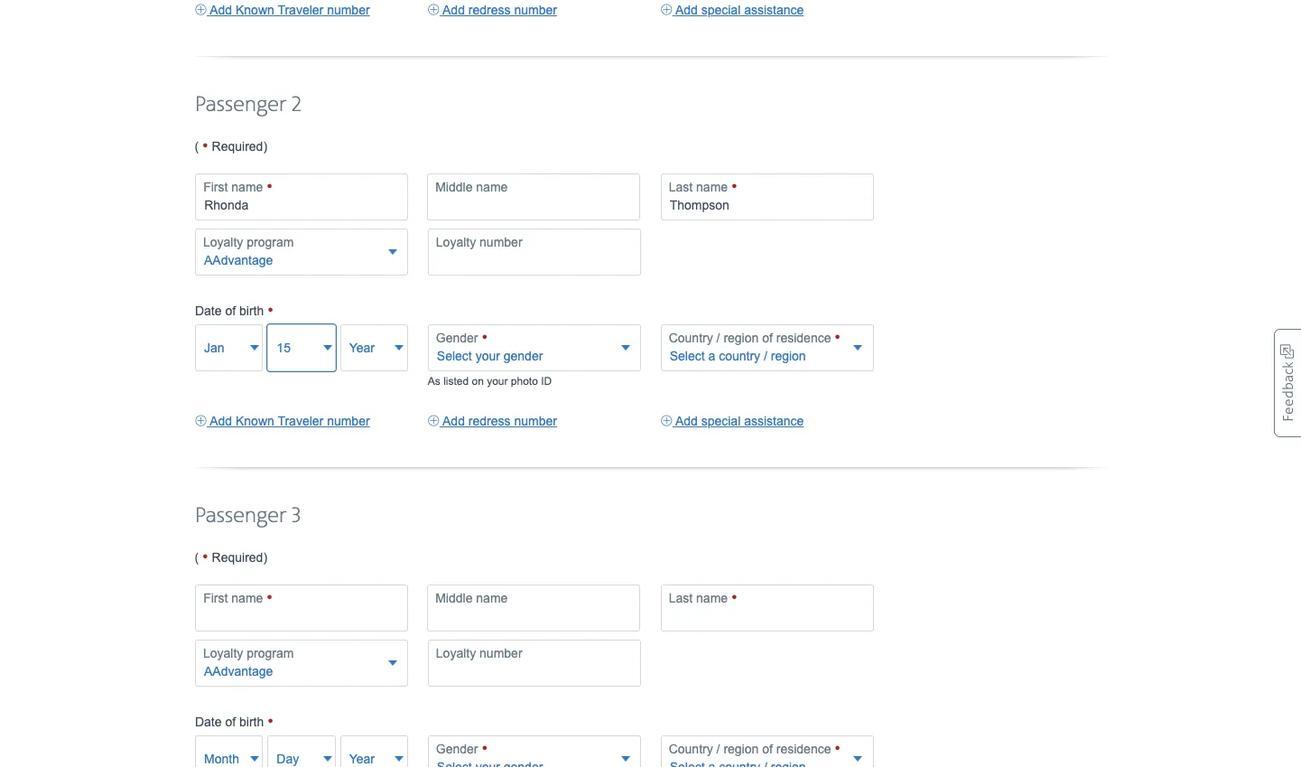 Task type: describe. For each thing, give the bounding box(es) containing it.
add known traveler number button for 1st the add special assistance popup button from the bottom add redress number button
[[195, 412, 370, 430]]

required image for last name text field related to passenger 3
[[732, 590, 738, 606]]

last for passenger 3
[[669, 591, 693, 605]]

program for 2
[[247, 235, 294, 249]]

2
[[292, 92, 301, 118]]

passenger for passenger 3
[[195, 503, 287, 529]]

date for passenger 2
[[195, 303, 222, 318]]

( for passenger 3
[[195, 550, 202, 564]]

first name text field for 3
[[195, 584, 409, 631]]

add image for add redress number button related to second the add special assistance popup button from the bottom's add known traveler number button
[[195, 1, 207, 19]]

first name for passenger 3
[[203, 591, 267, 605]]

region for 3
[[724, 742, 759, 756]]

required ) for passenger 2
[[208, 139, 267, 153]]

birth for 2
[[239, 303, 264, 318]]

last name for passenger 2
[[669, 180, 732, 194]]

add image for add redress number
[[428, 412, 440, 430]]

required ) for passenger 3
[[208, 550, 267, 564]]

date of birth for passenger 2
[[195, 303, 268, 318]]

last name text field for passenger 2
[[661, 173, 874, 220]]

) for 2
[[263, 139, 267, 153]]

required image for 2's first name "text field"
[[267, 179, 273, 195]]

id
[[541, 375, 552, 387]]

country for passenger 2
[[669, 330, 713, 345]]

name for last name text field associated with passenger 2
[[697, 180, 728, 194]]

loyalty number for 2
[[436, 235, 523, 249]]

name for last name text field related to passenger 3
[[697, 591, 728, 605]]

loyalty number text field for 2
[[428, 228, 641, 275]]

last for passenger 2
[[669, 180, 693, 194]]

region for 2
[[724, 330, 759, 345]]

redress for 1st the add special assistance popup button from the bottom
[[469, 414, 511, 428]]

date for passenger 3
[[195, 714, 222, 729]]

middle name for passenger 3
[[436, 591, 508, 605]]

name for middle name text box
[[476, 180, 508, 194]]

1 special from the top
[[702, 3, 741, 17]]

required image for first name "text field" related to 3
[[267, 590, 273, 606]]

known for add redress number button related to second the add special assistance popup button from the bottom's add known traveler number button
[[236, 3, 274, 17]]

loyalty number for 3
[[436, 646, 523, 660]]

as
[[428, 375, 441, 387]]

your
[[487, 375, 508, 387]]

add known traveler number button for add redress number button related to second the add special assistance popup button from the bottom
[[195, 1, 370, 19]]

redress for second the add special assistance popup button from the bottom
[[469, 3, 511, 17]]

add redress number for add redress number button related to second the add special assistance popup button from the bottom
[[443, 3, 557, 17]]

middle name for passenger 2
[[436, 180, 508, 194]]

country / region of residence for passenger 2
[[669, 330, 835, 345]]



Task type: vqa. For each thing, say whether or not it's contained in the screenshot.
'Country' associated with Passenger 2
yes



Task type: locate. For each thing, give the bounding box(es) containing it.
required ) down passenger 3
[[208, 550, 267, 564]]

1 required from the top
[[212, 139, 263, 153]]

0 vertical spatial loyalty number text field
[[428, 228, 641, 275]]

1 vertical spatial country / region of residence
[[669, 742, 835, 756]]

add image for add redress number button related to second the add special assistance popup button from the bottom
[[428, 1, 440, 19]]

)
[[263, 139, 267, 153], [263, 550, 267, 564]]

required
[[212, 139, 263, 153], [212, 550, 263, 564]]

0 vertical spatial country / region of residence
[[669, 330, 835, 345]]

0 vertical spatial add special assistance
[[676, 3, 804, 17]]

add special assistance for 1st the add special assistance popup button from the bottom
[[676, 414, 804, 428]]

gender for passenger 3
[[436, 742, 482, 756]]

1 vertical spatial region
[[724, 742, 759, 756]]

1 vertical spatial first name
[[203, 591, 267, 605]]

1 vertical spatial loyalty program
[[203, 646, 294, 660]]

add known traveler number for 1st the add special assistance popup button from the bottom
[[210, 414, 370, 428]]

residence
[[777, 330, 832, 345], [777, 742, 832, 756]]

add image
[[195, 1, 207, 19], [428, 1, 440, 19], [195, 412, 207, 430], [661, 412, 673, 430]]

2 add known traveler number button from the top
[[195, 412, 370, 430]]

2 add redress number from the top
[[443, 414, 557, 428]]

1 loyalty program from the top
[[203, 235, 294, 249]]

2 loyalty program from the top
[[203, 646, 294, 660]]

passenger for passenger 2
[[195, 92, 287, 118]]

loyalty number down middle name text box
[[436, 235, 523, 249]]

redress
[[469, 3, 511, 17], [469, 414, 511, 428]]

1 vertical spatial loyalty number text field
[[428, 639, 641, 686]]

1 vertical spatial add redress number
[[443, 414, 557, 428]]

1 vertical spatial first name text field
[[195, 584, 409, 631]]

1 vertical spatial (
[[195, 550, 202, 564]]

1 vertical spatial known
[[236, 414, 274, 428]]

loyalty number text field down middle name text field
[[428, 639, 641, 686]]

1 first name from the top
[[203, 180, 267, 194]]

2 traveler from the top
[[278, 414, 324, 428]]

2 first name text field from the top
[[195, 584, 409, 631]]

0 vertical spatial /
[[717, 330, 720, 345]]

add known traveler number
[[210, 3, 370, 17], [210, 414, 370, 428]]

1 loyalty number from the top
[[436, 235, 523, 249]]

passenger
[[195, 92, 287, 118], [195, 503, 287, 529]]

add
[[210, 3, 232, 17], [443, 3, 465, 17], [676, 3, 698, 17], [210, 414, 232, 428], [443, 414, 465, 428], [676, 414, 698, 428]]

passenger 2
[[195, 92, 301, 118]]

2 required from the top
[[212, 550, 263, 564]]

passenger 3
[[195, 503, 301, 529]]

1 add known traveler number from the top
[[210, 3, 370, 17]]

1 vertical spatial first
[[203, 591, 228, 605]]

required ) down passenger 2
[[208, 139, 267, 153]]

1 vertical spatial add known traveler number button
[[195, 412, 370, 430]]

3
[[292, 503, 301, 529]]

country / region of residence for passenger 3
[[669, 742, 835, 756]]

0 vertical spatial required )
[[208, 139, 267, 153]]

1 first from the top
[[203, 180, 228, 194]]

1 add redress number from the top
[[443, 3, 557, 17]]

2 ) from the top
[[263, 550, 267, 564]]

) down passenger 2
[[263, 139, 267, 153]]

1 vertical spatial loyalty number
[[436, 646, 523, 660]]

1 ) from the top
[[263, 139, 267, 153]]

assistance
[[745, 3, 804, 17], [745, 414, 804, 428]]

last name text field for passenger 3
[[661, 584, 874, 631]]

birth
[[239, 303, 264, 318], [239, 714, 264, 729]]

2 special from the top
[[702, 414, 741, 428]]

loyalty number text field down middle name text box
[[428, 228, 641, 275]]

0 vertical spatial add known traveler number button
[[195, 1, 370, 19]]

1 date of birth from the top
[[195, 303, 268, 318]]

1 program from the top
[[247, 235, 294, 249]]

1 traveler from the top
[[278, 3, 324, 17]]

) for 3
[[263, 550, 267, 564]]

add image for 1st the add special assistance popup button from the bottom add redress number button add known traveler number button
[[195, 412, 207, 430]]

1 vertical spatial add image
[[428, 412, 440, 430]]

1 vertical spatial add special assistance button
[[661, 412, 804, 430]]

country
[[669, 330, 713, 345], [669, 742, 713, 756]]

country / region of residence
[[669, 330, 835, 345], [669, 742, 835, 756]]

passenger left 3
[[195, 503, 287, 529]]

of
[[225, 303, 236, 318], [763, 330, 773, 345], [225, 714, 236, 729], [763, 742, 773, 756]]

0 vertical spatial add image
[[661, 1, 673, 19]]

2 region from the top
[[724, 742, 759, 756]]

first for passenger 2
[[203, 180, 228, 194]]

assistance for second the add special assistance popup button from the bottom
[[745, 3, 804, 17]]

2 add redress number button from the top
[[428, 412, 557, 430]]

( for passenger 2
[[195, 139, 202, 153]]

1 ( from the top
[[195, 139, 202, 153]]

add known traveler number for second the add special assistance popup button from the bottom
[[210, 3, 370, 17]]

2 birth from the top
[[239, 714, 264, 729]]

add redress number for 1st the add special assistance popup button from the bottom add redress number button
[[443, 414, 557, 428]]

1 vertical spatial last name
[[669, 591, 732, 605]]

1 vertical spatial /
[[717, 742, 720, 756]]

program for 3
[[247, 646, 294, 660]]

0 vertical spatial residence
[[777, 330, 832, 345]]

loyalty program
[[203, 235, 294, 249], [203, 646, 294, 660]]

0 vertical spatial first name
[[203, 180, 267, 194]]

first name down passenger 3
[[203, 591, 267, 605]]

2 last from the top
[[669, 591, 693, 605]]

1 vertical spatial date
[[195, 714, 222, 729]]

as listed on your photo id
[[428, 375, 552, 387]]

(
[[195, 139, 202, 153], [195, 550, 202, 564]]

middle for passenger 3
[[436, 591, 473, 605]]

0 vertical spatial last
[[669, 180, 693, 194]]

0 vertical spatial date
[[195, 303, 222, 318]]

0 horizontal spatial add image
[[428, 412, 440, 430]]

/ for passenger 3
[[717, 742, 720, 756]]

first down passenger 3
[[203, 591, 228, 605]]

region
[[724, 330, 759, 345], [724, 742, 759, 756]]

2 residence from the top
[[777, 742, 832, 756]]

1 / from the top
[[717, 330, 720, 345]]

1 vertical spatial traveler
[[278, 414, 324, 428]]

1 first name text field from the top
[[195, 173, 409, 220]]

2 redress from the top
[[469, 414, 511, 428]]

1 required ) from the top
[[208, 139, 267, 153]]

2 / from the top
[[717, 742, 720, 756]]

1 middle name from the top
[[436, 180, 508, 194]]

add redress number button for second the add special assistance popup button from the bottom
[[428, 1, 557, 19]]

1 vertical spatial assistance
[[745, 414, 804, 428]]

2 program from the top
[[247, 646, 294, 660]]

1 last from the top
[[669, 180, 693, 194]]

loyalty program for 3
[[203, 646, 294, 660]]

add special assistance
[[676, 3, 804, 17], [676, 414, 804, 428]]

last name
[[669, 180, 732, 194], [669, 591, 732, 605]]

first
[[203, 180, 228, 194], [203, 591, 228, 605]]

0 vertical spatial first
[[203, 180, 228, 194]]

Loyalty number text field
[[428, 228, 641, 275], [428, 639, 641, 686]]

1 last name from the top
[[669, 180, 732, 194]]

1 vertical spatial middle
[[436, 591, 473, 605]]

0 vertical spatial date of birth
[[195, 303, 268, 318]]

Middle name text field
[[428, 584, 641, 631]]

last
[[669, 180, 693, 194], [669, 591, 693, 605]]

add image
[[661, 1, 673, 19], [428, 412, 440, 430]]

1 assistance from the top
[[745, 3, 804, 17]]

2 known from the top
[[236, 414, 274, 428]]

1 country from the top
[[669, 330, 713, 345]]

0 vertical spatial redress
[[469, 3, 511, 17]]

1 vertical spatial country
[[669, 742, 713, 756]]

2 loyalty number text field from the top
[[428, 639, 641, 686]]

2 add special assistance button from the top
[[661, 412, 804, 430]]

passenger left 2 at the left of page
[[195, 92, 287, 118]]

0 vertical spatial )
[[263, 139, 267, 153]]

1 vertical spatial add special assistance
[[676, 414, 804, 428]]

add special assistance for second the add special assistance popup button from the bottom
[[676, 3, 804, 17]]

2 last name text field from the top
[[661, 584, 874, 631]]

0 vertical spatial region
[[724, 330, 759, 345]]

2 country from the top
[[669, 742, 713, 756]]

1 country / region of residence from the top
[[669, 330, 835, 345]]

1 region from the top
[[724, 330, 759, 345]]

1 date from the top
[[195, 303, 222, 318]]

2 date from the top
[[195, 714, 222, 729]]

0 vertical spatial special
[[702, 3, 741, 17]]

date of birth
[[195, 303, 268, 318], [195, 714, 268, 729]]

country for passenger 3
[[669, 742, 713, 756]]

name
[[232, 180, 263, 194], [476, 180, 508, 194], [697, 180, 728, 194], [232, 591, 263, 605], [476, 591, 508, 605], [697, 591, 728, 605]]

leave feedback, opens external site in new window image
[[1275, 329, 1302, 437]]

( down passenger 2
[[195, 139, 202, 153]]

middle for passenger 2
[[436, 180, 473, 194]]

Middle name text field
[[428, 173, 641, 220]]

1 vertical spatial redress
[[469, 414, 511, 428]]

0 vertical spatial assistance
[[745, 3, 804, 17]]

add known traveler number button
[[195, 1, 370, 19], [195, 412, 370, 430]]

last name for passenger 3
[[669, 591, 732, 605]]

2 first name from the top
[[203, 591, 267, 605]]

required for passenger 3
[[212, 550, 263, 564]]

1 vertical spatial last name text field
[[661, 584, 874, 631]]

gender
[[436, 330, 482, 345], [436, 742, 482, 756]]

1 vertical spatial gender
[[436, 742, 482, 756]]

1 vertical spatial required )
[[208, 550, 267, 564]]

first name down passenger 2
[[203, 180, 267, 194]]

1 birth from the top
[[239, 303, 264, 318]]

1 vertical spatial passenger
[[195, 503, 287, 529]]

loyalty number
[[436, 235, 523, 249], [436, 646, 523, 660]]

first name
[[203, 180, 267, 194], [203, 591, 267, 605]]

1 gender from the top
[[436, 330, 482, 345]]

1 vertical spatial birth
[[239, 714, 264, 729]]

add image for 1st the add special assistance popup button from the bottom
[[661, 412, 673, 430]]

0 vertical spatial add special assistance button
[[661, 1, 804, 19]]

special
[[702, 3, 741, 17], [702, 414, 741, 428]]

0 vertical spatial first name text field
[[195, 173, 409, 220]]

1 vertical spatial special
[[702, 414, 741, 428]]

0 vertical spatial (
[[195, 139, 202, 153]]

1 vertical spatial date of birth
[[195, 714, 268, 729]]

2 loyalty number from the top
[[436, 646, 523, 660]]

required down passenger 3
[[212, 550, 263, 564]]

required down passenger 2
[[212, 139, 263, 153]]

1 vertical spatial add redress number button
[[428, 412, 557, 430]]

1 residence from the top
[[777, 330, 832, 345]]

) down passenger 3
[[263, 550, 267, 564]]

0 vertical spatial add known traveler number
[[210, 3, 370, 17]]

1 vertical spatial required
[[212, 550, 263, 564]]

2 date of birth from the top
[[195, 714, 268, 729]]

0 vertical spatial last name
[[669, 180, 732, 194]]

0 vertical spatial loyalty number
[[436, 235, 523, 249]]

1 add special assistance button from the top
[[661, 1, 804, 19]]

1 redress from the top
[[469, 3, 511, 17]]

2 country / region of residence from the top
[[669, 742, 835, 756]]

loyalty number text field for 3
[[428, 639, 641, 686]]

1 vertical spatial last
[[669, 591, 693, 605]]

1 horizontal spatial add image
[[661, 1, 673, 19]]

number
[[327, 3, 370, 17], [514, 3, 557, 17], [480, 235, 523, 249], [327, 414, 370, 428], [514, 414, 557, 428], [480, 646, 523, 660]]

traveler for add redress number button related to second the add special assistance popup button from the bottom's add known traveler number button
[[278, 3, 324, 17]]

2 last name from the top
[[669, 591, 732, 605]]

0 vertical spatial country
[[669, 330, 713, 345]]

1 vertical spatial program
[[247, 646, 294, 660]]

0 vertical spatial program
[[247, 235, 294, 249]]

assistance for 1st the add special assistance popup button from the bottom
[[745, 414, 804, 428]]

middle
[[436, 180, 473, 194], [436, 591, 473, 605]]

2 middle from the top
[[436, 591, 473, 605]]

first for passenger 3
[[203, 591, 228, 605]]

First name text field
[[195, 173, 409, 220], [195, 584, 409, 631]]

1 vertical spatial )
[[263, 550, 267, 564]]

0 vertical spatial gender
[[436, 330, 482, 345]]

name for middle name text field
[[476, 591, 508, 605]]

photo
[[511, 375, 538, 387]]

2 add special assistance from the top
[[676, 414, 804, 428]]

1 passenger from the top
[[195, 92, 287, 118]]

required for passenger 2
[[212, 139, 263, 153]]

gender for passenger 2
[[436, 330, 482, 345]]

0 vertical spatial middle name
[[436, 180, 508, 194]]

0 vertical spatial loyalty program
[[203, 235, 294, 249]]

add image for add special assistance
[[661, 1, 673, 19]]

1 vertical spatial residence
[[777, 742, 832, 756]]

1 middle from the top
[[436, 180, 473, 194]]

/ for passenger 2
[[717, 330, 720, 345]]

0 vertical spatial middle
[[436, 180, 473, 194]]

loyalty
[[203, 235, 243, 249], [436, 235, 476, 249], [203, 646, 243, 660], [436, 646, 476, 660]]

0 vertical spatial add redress number button
[[428, 1, 557, 19]]

1 add known traveler number button from the top
[[195, 1, 370, 19]]

0 vertical spatial birth
[[239, 303, 264, 318]]

1 add redress number button from the top
[[428, 1, 557, 19]]

1 known from the top
[[236, 3, 274, 17]]

known for 1st the add special assistance popup button from the bottom add redress number button add known traveler number button
[[236, 414, 274, 428]]

1 last name text field from the top
[[661, 173, 874, 220]]

required )
[[208, 139, 267, 153], [208, 550, 267, 564]]

first name text field for 2
[[195, 173, 409, 220]]

middle name
[[436, 180, 508, 194], [436, 591, 508, 605]]

add special assistance button
[[661, 1, 804, 19], [661, 412, 804, 430]]

first name for passenger 2
[[203, 180, 267, 194]]

2 first from the top
[[203, 591, 228, 605]]

1 loyalty number text field from the top
[[428, 228, 641, 275]]

( down passenger 3
[[195, 550, 202, 564]]

0 vertical spatial add redress number
[[443, 3, 557, 17]]

required image
[[267, 179, 273, 195], [268, 302, 274, 320], [267, 590, 273, 606], [732, 590, 738, 606]]

traveler
[[278, 3, 324, 17], [278, 414, 324, 428]]

0 vertical spatial passenger
[[195, 92, 287, 118]]

/
[[717, 330, 720, 345], [717, 742, 720, 756]]

2 assistance from the top
[[745, 414, 804, 428]]

add redress number
[[443, 3, 557, 17], [443, 414, 557, 428]]

0 vertical spatial last name text field
[[661, 173, 874, 220]]

2 add known traveler number from the top
[[210, 414, 370, 428]]

1 vertical spatial add known traveler number
[[210, 414, 370, 428]]

0 vertical spatial required
[[212, 139, 263, 153]]

0 vertical spatial traveler
[[278, 3, 324, 17]]

1 add special assistance from the top
[[676, 3, 804, 17]]

add redress number button for 1st the add special assistance popup button from the bottom
[[428, 412, 557, 430]]

birth for 3
[[239, 714, 264, 729]]

2 passenger from the top
[[195, 503, 287, 529]]

traveler for 1st the add special assistance popup button from the bottom add redress number button add known traveler number button
[[278, 414, 324, 428]]

Last name text field
[[661, 173, 874, 220], [661, 584, 874, 631]]

0 vertical spatial known
[[236, 3, 274, 17]]

2 middle name from the top
[[436, 591, 508, 605]]

2 required ) from the top
[[208, 550, 267, 564]]

required image
[[202, 137, 208, 155], [732, 179, 738, 195], [482, 330, 488, 346], [835, 330, 841, 346], [202, 548, 208, 566], [268, 713, 274, 731], [482, 741, 488, 757], [835, 741, 841, 757]]

residence for passenger 3
[[777, 742, 832, 756]]

date of birth for passenger 3
[[195, 714, 268, 729]]

residence for passenger 2
[[777, 330, 832, 345]]

add redress number button
[[428, 1, 557, 19], [428, 412, 557, 430]]

date
[[195, 303, 222, 318], [195, 714, 222, 729]]

2 ( from the top
[[195, 550, 202, 564]]

known
[[236, 3, 274, 17], [236, 414, 274, 428]]

program
[[247, 235, 294, 249], [247, 646, 294, 660]]

on
[[472, 375, 484, 387]]

loyalty program for 2
[[203, 235, 294, 249]]

first down passenger 2
[[203, 180, 228, 194]]

loyalty number down middle name text field
[[436, 646, 523, 660]]

1 vertical spatial middle name
[[436, 591, 508, 605]]

listed
[[444, 375, 469, 387]]

2 gender from the top
[[436, 742, 482, 756]]



